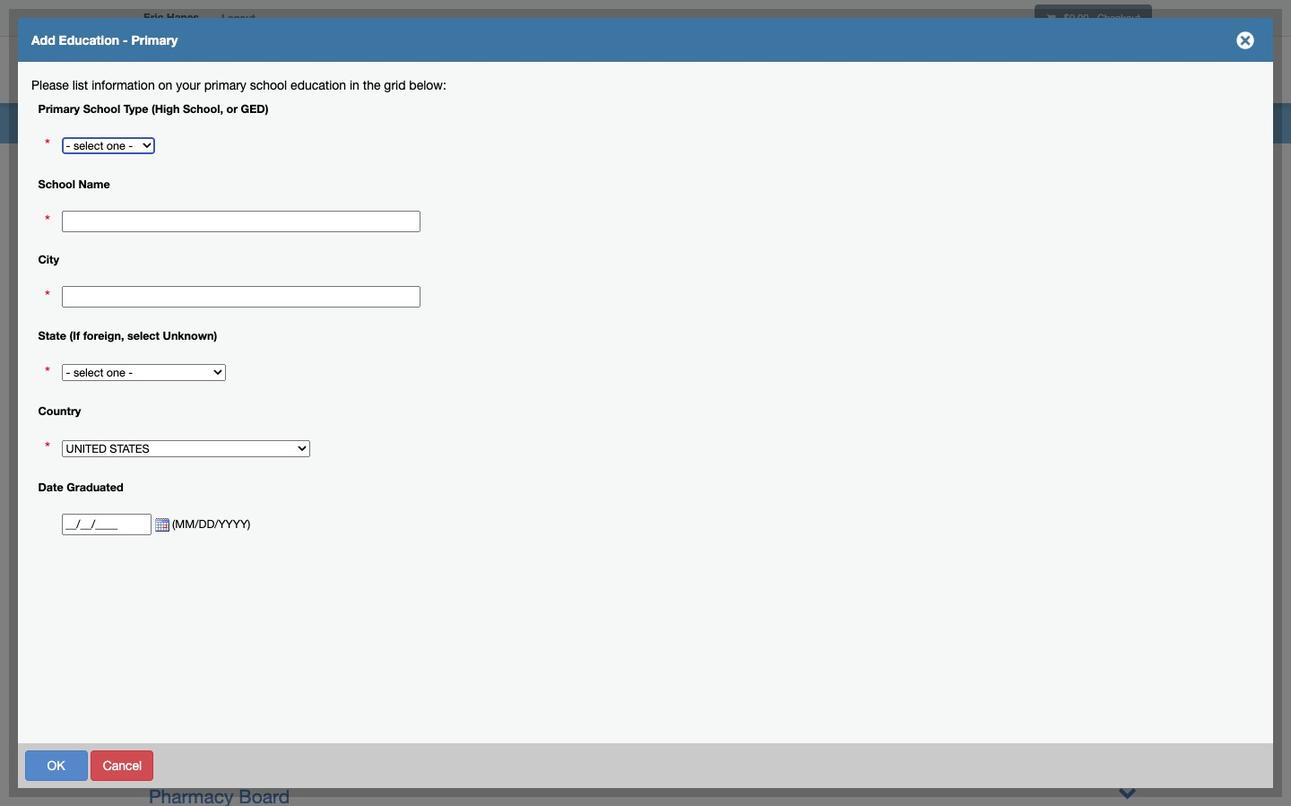 Task type: vqa. For each thing, say whether or not it's contained in the screenshot.
the If you are foreign born please select 'UNKNOWN' in this dropdown. "image"
no



Task type: locate. For each thing, give the bounding box(es) containing it.
2 horizontal spatial school
[[345, 204, 382, 218]]

of
[[75, 420, 86, 434]]

select
[[127, 329, 160, 343]]

2 application from the top
[[45, 201, 108, 215]]

1 vertical spatial &
[[412, 380, 424, 402]]

nursing board (rn, lpn & apn)
[[149, 528, 419, 550]]

2 vertical spatial &
[[359, 528, 371, 550]]

1 vertical spatial application
[[45, 201, 108, 215]]

0 vertical spatial or
[[226, 102, 238, 115]]

application method
[[45, 201, 155, 215]]

add education - primary
[[31, 32, 178, 48]]

2 add button from the top
[[250, 422, 340, 449]]

add down security,
[[285, 430, 305, 442]]

(high inside 24. please list information on your primary school education in the grid below: element
[[413, 204, 442, 218]]

dental
[[149, 351, 203, 372]]

application inside the registered nurse(rn) application instructions
[[45, 109, 108, 124]]

1 add button from the top
[[250, 270, 340, 296]]

1 application from the top
[[45, 109, 108, 124]]

mailing
[[108, 310, 148, 325]]

chevron down image
[[1119, 783, 1138, 802]]

school
[[83, 102, 120, 115], [38, 178, 75, 191], [345, 204, 382, 218]]

1 vertical spatial date
[[38, 481, 63, 494]]

logout
[[222, 12, 255, 23]]

-
[[123, 32, 128, 48]]

unknown)
[[163, 329, 217, 343]]

country
[[38, 405, 81, 418]]

therapy for occupational
[[266, 756, 335, 778]]

2 vertical spatial primary
[[300, 204, 342, 218]]

nursing left permit
[[108, 511, 151, 526]]

0 vertical spatial add button
[[250, 270, 340, 296]]

add button up cosmetology,
[[250, 270, 340, 296]]

1 horizontal spatial or
[[488, 204, 500, 218]]

(rn,
[[276, 528, 312, 550]]

0 horizontal spatial school
[[38, 178, 75, 191]]

None image field
[[151, 518, 169, 533]]

school,
[[183, 102, 223, 115], [445, 204, 485, 218]]

or
[[226, 102, 238, 115], [488, 204, 500, 218]]

* down country on the bottom left
[[45, 439, 50, 457]]

(if
[[70, 329, 80, 343]]

type inside 24. please list information on your primary school education in the grid below: element
[[385, 204, 410, 218]]

authorization
[[45, 247, 119, 261]]

1 vertical spatial (high
[[413, 204, 442, 218]]

date down country on the bottom left
[[45, 420, 71, 434]]

1 horizontal spatial education
[[220, 78, 276, 92]]

apn)
[[376, 528, 419, 550]]

0 vertical spatial school
[[83, 102, 120, 115]]

0 horizontal spatial or
[[226, 102, 238, 115]]

0 vertical spatial primary school type (high school, or ged)
[[38, 102, 269, 115]]

alarm
[[429, 380, 478, 402]]

add
[[31, 32, 55, 48], [285, 277, 305, 289], [285, 430, 305, 442]]

1 horizontal spatial primary school type (high school, or ged)
[[300, 204, 530, 218]]

corporation
[[220, 499, 321, 520]]

0 horizontal spatial school,
[[183, 102, 223, 115]]

for
[[122, 247, 137, 261]]

1 horizontal spatial information
[[280, 78, 344, 92]]

education information
[[220, 78, 344, 92]]

city
[[38, 253, 59, 267]]

school for action
[[345, 204, 382, 218]]

0 horizontal spatial (high
[[152, 102, 180, 115]]

0 horizontal spatial type
[[124, 102, 148, 115]]

0 vertical spatial date
[[45, 420, 71, 434]]

0 horizontal spatial information
[[97, 374, 161, 388]]

1 horizontal spatial ged)
[[503, 204, 530, 218]]

add up please at the top left of the page
[[31, 32, 55, 48]]

registered professional nurse
[[31, 32, 261, 48]]

1 * from the top
[[45, 136, 50, 154]]

addresses
[[45, 328, 104, 343]]

registered nurse(rn) application instructions
[[45, 92, 177, 124]]

1 vertical spatial school
[[38, 178, 75, 191]]

1 vertical spatial ged)
[[503, 204, 530, 218]]

0 vertical spatial information
[[280, 78, 344, 92]]

accounting board link
[[149, 232, 301, 254]]

services
[[1080, 65, 1131, 78]]

state
[[38, 329, 66, 343]]

education down nurse
[[220, 78, 276, 92]]

primary down eric
[[131, 32, 178, 48]]

0 vertical spatial school,
[[183, 102, 223, 115]]

1 vertical spatial information
[[97, 374, 161, 388]]

checkout
[[1098, 12, 1141, 23]]

permit
[[155, 511, 191, 526]]

add up "agency"
[[285, 277, 305, 289]]

0 vertical spatial ged)
[[241, 102, 269, 115]]

authorization for third- party contact
[[45, 247, 174, 279]]

0 vertical spatial (high
[[152, 102, 180, 115]]

information for personal information
[[97, 374, 161, 388]]

&
[[418, 321, 430, 343], [412, 380, 424, 402], [359, 528, 371, 550]]

on
[[158, 78, 173, 92]]

* up city
[[45, 212, 50, 230]]

0 vertical spatial education
[[59, 32, 119, 48]]

1 vertical spatial therapy
[[266, 756, 335, 778]]

primary down please at the top left of the page
[[38, 102, 80, 115]]

0 vertical spatial nursing
[[108, 511, 151, 526]]

therapy
[[231, 440, 299, 461], [266, 756, 335, 778]]

& right lpn
[[359, 528, 371, 550]]

add button for 24. please list information on your primary school education in the grid below: element
[[250, 270, 340, 296]]

1 horizontal spatial school,
[[445, 204, 485, 218]]

1 vertical spatial primary
[[38, 102, 80, 115]]

1 vertical spatial type
[[385, 204, 410, 218]]

* up military
[[45, 136, 50, 154]]

or inside 24. please list information on your primary school education in the grid below: element
[[488, 204, 500, 218]]

my account
[[938, 65, 1010, 78]]

2 vertical spatial school
[[345, 204, 382, 218]]

architecture board link
[[149, 262, 307, 283]]

1 horizontal spatial primary
[[131, 32, 178, 48]]

0 vertical spatial application
[[45, 109, 108, 124]]

add button down security,
[[250, 422, 340, 449]]

4 * from the top
[[45, 363, 50, 381]]

public and mailing addresses
[[45, 310, 148, 343]]

2 vertical spatial add
[[285, 430, 305, 442]]

primary
[[131, 32, 178, 48], [38, 102, 80, 115], [300, 204, 342, 218]]

0 horizontal spatial primary
[[38, 102, 80, 115]]

information down the state (if foreign, select unknown)
[[97, 374, 161, 388]]

1 vertical spatial school,
[[445, 204, 485, 218]]

1 vertical spatial add
[[285, 277, 305, 289]]

1 horizontal spatial type
[[385, 204, 410, 218]]

nail
[[435, 321, 467, 343]]

security,
[[239, 380, 311, 402]]

hanes
[[167, 11, 199, 24]]

1 horizontal spatial (high
[[413, 204, 442, 218]]

date of birth
[[45, 420, 116, 434]]

primary right action at the left of the page
[[300, 204, 342, 218]]

massage therapy board link
[[149, 440, 355, 461]]

or for please list information on your primary school education in the grid below:
[[226, 102, 238, 115]]

barber,
[[149, 321, 209, 343]]

application
[[45, 109, 108, 124], [45, 201, 108, 215]]

1 vertical spatial or
[[488, 204, 500, 218]]

* down state
[[45, 363, 50, 381]]

application down registered
[[45, 109, 108, 124]]

collection agency board link
[[149, 292, 358, 313]]

& left alarm at the top left of page
[[412, 380, 424, 402]]

nursing down permit
[[149, 528, 214, 550]]

1 vertical spatial add button
[[250, 422, 340, 449]]

military status
[[45, 155, 125, 170]]

online
[[1038, 65, 1077, 78]]

2 horizontal spatial primary
[[300, 204, 342, 218]]

home link
[[864, 40, 924, 103]]

0 horizontal spatial primary school type (high school, or ged)
[[38, 102, 269, 115]]

date up temporary
[[38, 481, 63, 494]]

0 vertical spatial type
[[124, 102, 148, 115]]

collection
[[149, 292, 233, 313]]

information left in
[[280, 78, 344, 92]]

education
[[291, 78, 346, 92]]

primary school type (high school, or ged) inside 24. please list information on your primary school education in the grid below: element
[[300, 204, 530, 218]]

public
[[45, 310, 80, 325]]

action
[[255, 204, 290, 218]]

eric hanes
[[144, 11, 199, 24]]

instructions
[[111, 109, 177, 124]]

professional
[[116, 32, 214, 48]]

add button
[[250, 270, 340, 296], [250, 422, 340, 449]]

shopping cart image
[[1047, 13, 1056, 24]]

dental board link
[[149, 351, 259, 372]]

primary for action
[[300, 204, 342, 218]]

1 vertical spatial primary school type (high school, or ged)
[[300, 204, 530, 218]]

detective, security, fingerprint & alarm contractor board link
[[149, 380, 630, 402]]

application down school name in the left of the page
[[45, 201, 108, 215]]

technology
[[472, 321, 568, 343]]

& left the nail
[[418, 321, 430, 343]]

nursing
[[108, 511, 151, 526], [149, 528, 214, 550]]

school, inside 24. please list information on your primary school education in the grid below: element
[[445, 204, 485, 218]]

board
[[250, 232, 301, 254], [256, 262, 307, 283], [307, 292, 358, 313], [574, 321, 624, 343], [208, 351, 259, 372], [579, 380, 630, 402], [304, 440, 355, 461], [219, 528, 270, 550], [340, 756, 391, 778]]

2 * from the top
[[45, 212, 50, 230]]

primary school type (high school, or ged)
[[38, 102, 269, 115], [300, 204, 530, 218]]

close window image
[[1232, 26, 1260, 55]]

education left -
[[59, 32, 119, 48]]

school for please list information on your primary school education in the grid below:
[[83, 102, 120, 115]]

medical
[[149, 499, 215, 520]]

* up public
[[45, 287, 50, 305]]

0 horizontal spatial ged)
[[241, 102, 269, 115]]

0 vertical spatial add
[[31, 32, 55, 48]]

1 horizontal spatial school
[[83, 102, 120, 115]]

ged) inside 24. please list information on your primary school education in the grid below: element
[[503, 204, 530, 218]]

1 vertical spatial education
[[220, 78, 276, 92]]

primary school type (high school, or ged) for please list information on your primary school education in the grid below:
[[38, 102, 269, 115]]

0 vertical spatial therapy
[[231, 440, 299, 461]]

type
[[124, 102, 148, 115], [385, 204, 410, 218]]

ged)
[[241, 102, 269, 115], [503, 204, 530, 218]]

Date Graduated text field
[[62, 514, 151, 535]]

None button
[[25, 750, 87, 781], [91, 750, 154, 781], [227, 750, 298, 781], [302, 750, 351, 781], [1142, 750, 1254, 781], [25, 750, 87, 781], [91, 750, 154, 781], [227, 750, 298, 781], [302, 750, 351, 781], [1142, 750, 1254, 781]]



Task type: describe. For each thing, give the bounding box(es) containing it.
therapy for massage
[[231, 440, 299, 461]]

and
[[83, 310, 104, 325]]

occupational
[[149, 756, 261, 778]]

$0.00 checkout
[[1062, 12, 1141, 23]]

3 * from the top
[[45, 287, 50, 305]]

registered
[[45, 92, 105, 106]]

25. please list information on your undergraduate, graduate and vocational training degree(s) earned in the grid below: element
[[250, 351, 1226, 405]]

nurse
[[217, 32, 261, 48]]

state (if foreign, select unknown)
[[38, 329, 217, 343]]

online services
[[1038, 65, 1134, 78]]

home
[[878, 65, 910, 78]]

personal
[[45, 374, 94, 388]]

(mm/dd/yyyy)
[[169, 517, 260, 531]]

primary school type (high school, or ged) for action
[[300, 204, 530, 218]]

personal information
[[45, 374, 161, 388]]

logout link
[[208, 0, 269, 36]]

nurse(rn)
[[109, 92, 166, 106]]

party
[[45, 265, 74, 279]]

military
[[45, 155, 85, 170]]

School Name text field
[[62, 211, 420, 232]]

third-
[[141, 247, 174, 261]]

esthetics
[[336, 321, 413, 343]]

date graduated
[[38, 481, 124, 494]]

graduated
[[67, 481, 124, 494]]

your
[[176, 78, 201, 92]]

ged) for action
[[503, 204, 530, 218]]

birth
[[89, 420, 116, 434]]

occupational therapy board link
[[149, 756, 391, 778]]

eric
[[144, 11, 164, 24]]

status
[[89, 155, 125, 170]]

medical corporation
[[149, 499, 321, 520]]

my
[[938, 65, 955, 78]]

school name
[[38, 178, 110, 191]]

(high for please list information on your primary school education in the grid below:
[[152, 102, 180, 115]]

below:
[[409, 78, 447, 92]]

the
[[363, 78, 381, 92]]

1 vertical spatial nursing
[[149, 528, 214, 550]]

registered
[[31, 32, 112, 48]]

grid
[[384, 78, 406, 92]]

information
[[92, 78, 155, 92]]

add button for 25. please list information on your undergraduate, graduate and vocational training degree(s) earned in the grid below: element
[[250, 422, 340, 449]]

(high for action
[[413, 204, 442, 218]]

method
[[111, 201, 155, 215]]

or for action
[[488, 204, 500, 218]]

detective,
[[149, 380, 233, 402]]

barber, cosmetology, esthetics & nail technology board link
[[149, 321, 624, 343]]

primary for please list information on your primary school education in the grid below:
[[38, 102, 80, 115]]

massage therapy board
[[149, 440, 355, 461]]

massage
[[149, 440, 225, 461]]

account
[[958, 65, 1010, 78]]

information for education information
[[280, 78, 344, 92]]

list
[[72, 78, 88, 92]]

date for date graduated
[[38, 481, 63, 494]]

primary
[[204, 78, 247, 92]]

illinois department of financial and professional regulation image
[[135, 40, 544, 98]]

architecture
[[149, 262, 250, 283]]

nursing board (rn, lpn & apn) link
[[149, 528, 419, 550]]

school, for action
[[445, 204, 485, 218]]

accounting
[[149, 232, 245, 254]]

contractor
[[484, 380, 574, 402]]

type for please list information on your primary school education in the grid below:
[[124, 102, 148, 115]]

$0.00
[[1064, 12, 1090, 23]]

City text field
[[62, 287, 420, 308]]

date for date of birth
[[45, 420, 71, 434]]

0 horizontal spatial education
[[59, 32, 119, 48]]

please list information on your primary school education in the grid below:
[[31, 78, 447, 92]]

temporary
[[45, 511, 104, 526]]

accounting board architecture board collection agency board barber, cosmetology, esthetics & nail technology board dental board detective, security, fingerprint & alarm contractor board
[[149, 232, 630, 402]]

medical corporation link
[[149, 499, 321, 520]]

0 vertical spatial primary
[[131, 32, 178, 48]]

ged) for please list information on your primary school education in the grid below:
[[241, 102, 269, 115]]

school, for please list information on your primary school education in the grid below:
[[183, 102, 223, 115]]

add for 25. please list information on your undergraduate, graduate and vocational training degree(s) earned in the grid below: element
[[285, 430, 305, 442]]

cosmetology,
[[215, 321, 330, 343]]

fingerprint
[[316, 380, 407, 402]]

add for 24. please list information on your primary school education in the grid below: element
[[285, 277, 305, 289]]

close window image
[[1232, 26, 1260, 55]]

name
[[79, 178, 110, 191]]

0 vertical spatial &
[[418, 321, 430, 343]]

agency
[[239, 292, 302, 313]]

online services link
[[1024, 40, 1157, 103]]

type for action
[[385, 204, 410, 218]]

foreign,
[[83, 329, 124, 343]]

school
[[250, 78, 287, 92]]

occupational therapy board
[[149, 756, 391, 778]]

5 * from the top
[[45, 439, 50, 457]]

contact
[[78, 265, 122, 279]]

temporary nursing permit
[[45, 511, 191, 526]]

please
[[31, 78, 69, 92]]

24. please list information on your primary school education in the grid below: element
[[250, 198, 986, 252]]



